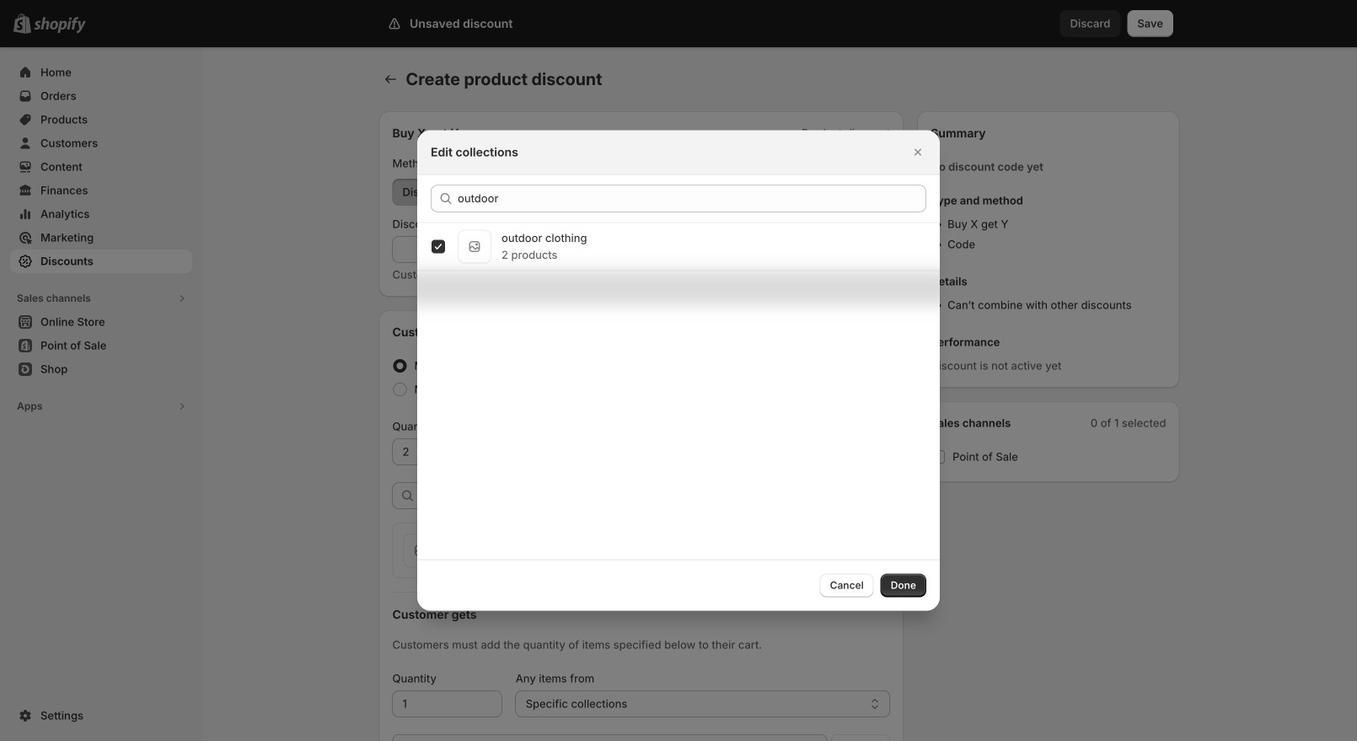 Task type: locate. For each thing, give the bounding box(es) containing it.
shopify image
[[34, 17, 86, 34]]

dialog
[[0, 130, 1357, 611]]

Search collections text field
[[458, 185, 927, 212]]



Task type: vqa. For each thing, say whether or not it's contained in the screenshot.
Dialog
yes



